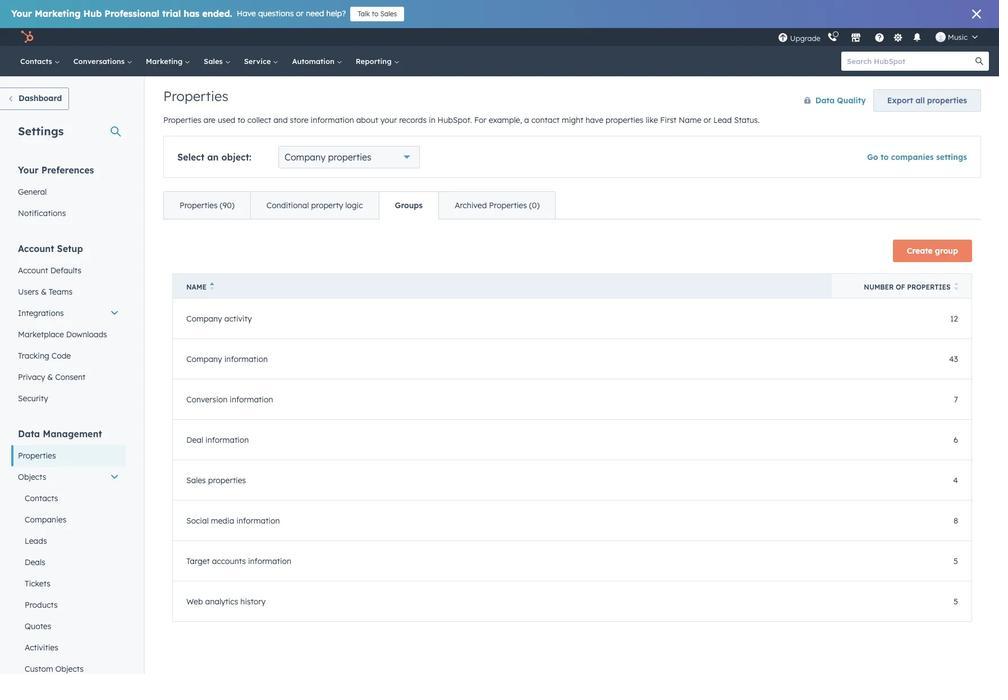 Task type: describe. For each thing, give the bounding box(es) containing it.
consent
[[55, 372, 85, 382]]

like
[[646, 115, 658, 125]]

properties inside archived properties (0) link
[[489, 200, 527, 211]]

account defaults link
[[11, 260, 126, 281]]

tracking code link
[[11, 345, 126, 367]]

have
[[237, 8, 256, 19]]

properties up media
[[208, 475, 246, 485]]

settings image
[[894, 33, 904, 43]]

automation
[[292, 57, 337, 66]]

close image
[[973, 10, 981, 19]]

ascending sort. press to sort descending. element
[[210, 282, 214, 292]]

activities
[[25, 643, 58, 653]]

1 vertical spatial or
[[704, 115, 712, 125]]

for
[[474, 115, 487, 125]]

data management element
[[11, 428, 126, 674]]

select an object:
[[177, 152, 252, 163]]

sales for sales link
[[204, 57, 225, 66]]

tickets
[[25, 579, 50, 589]]

(0)
[[529, 200, 540, 211]]

marketplace downloads link
[[11, 324, 126, 345]]

products
[[25, 600, 58, 610]]

media
[[211, 516, 234, 526]]

objects
[[18, 472, 46, 482]]

go
[[867, 152, 879, 162]]

data quality
[[816, 95, 866, 106]]

account for account defaults
[[18, 266, 48, 276]]

export all properties button
[[874, 89, 981, 112]]

12
[[951, 314, 958, 324]]

are
[[204, 115, 216, 125]]

press to sort. element
[[954, 282, 958, 292]]

settings
[[937, 152, 967, 162]]

first
[[660, 115, 677, 125]]

your preferences
[[18, 165, 94, 176]]

groups link
[[379, 192, 439, 219]]

menu containing music
[[777, 28, 986, 46]]

conditional
[[267, 200, 309, 211]]

need
[[306, 8, 324, 19]]

activities link
[[11, 637, 126, 659]]

questions
[[258, 8, 294, 19]]

properties left press to sort. element
[[908, 283, 951, 291]]

contacts inside data management element
[[25, 494, 58, 504]]

& for privacy
[[47, 372, 53, 382]]

lead
[[714, 115, 732, 125]]

properties right all
[[927, 95, 967, 106]]

upgrade image
[[778, 33, 788, 43]]

contacts link for companies link
[[11, 488, 126, 509]]

help image
[[875, 33, 885, 43]]

create group
[[907, 246, 958, 256]]

tickets link
[[11, 573, 126, 595]]

companies link
[[11, 509, 126, 531]]

search image
[[976, 57, 984, 65]]

automation link
[[285, 46, 349, 76]]

(90)
[[220, 200, 235, 211]]

your preferences element
[[11, 164, 126, 224]]

social media information
[[186, 516, 280, 526]]

conversations link
[[67, 46, 139, 76]]

properties left are
[[163, 115, 201, 125]]

code
[[51, 351, 71, 361]]

service link
[[237, 46, 285, 76]]

deal information
[[186, 435, 249, 445]]

social
[[186, 516, 209, 526]]

number of properties
[[864, 283, 951, 291]]

company for company activity
[[186, 314, 222, 324]]

press to sort. image
[[954, 282, 958, 290]]

an
[[207, 152, 219, 163]]

your for your preferences
[[18, 165, 39, 176]]

reporting
[[356, 57, 394, 66]]

account setup
[[18, 243, 83, 254]]

music button
[[929, 28, 985, 46]]

property
[[311, 200, 343, 211]]

example,
[[489, 115, 522, 125]]

properties (90)
[[180, 200, 235, 211]]

groups
[[395, 200, 423, 211]]

dashboard link
[[0, 88, 69, 110]]

company activity
[[186, 314, 252, 324]]

information right store
[[311, 115, 354, 125]]

help button
[[870, 28, 889, 46]]

properties up are
[[163, 88, 228, 104]]

sales for sales properties
[[186, 475, 206, 485]]

analytics
[[205, 597, 238, 607]]

history
[[241, 597, 266, 607]]

conversion information
[[186, 394, 273, 405]]

go to companies settings
[[867, 152, 967, 162]]

privacy & consent link
[[11, 367, 126, 388]]

0 vertical spatial contacts
[[20, 57, 54, 66]]

users & teams link
[[11, 281, 126, 303]]

users
[[18, 287, 39, 297]]

professional
[[105, 8, 160, 19]]

& for users
[[41, 287, 47, 297]]

information right media
[[237, 516, 280, 526]]

43
[[949, 354, 958, 364]]

7
[[954, 394, 958, 405]]

data quality button
[[793, 89, 867, 112]]

teams
[[49, 287, 72, 297]]

object:
[[221, 152, 252, 163]]

might
[[562, 115, 584, 125]]

to for talk
[[372, 10, 379, 18]]

sales inside button
[[380, 10, 397, 18]]

archived properties (0) link
[[439, 192, 556, 219]]

5 for history
[[954, 597, 958, 607]]

your marketing hub professional trial has ended. have questions or need help?
[[11, 8, 346, 19]]

leads link
[[11, 531, 126, 552]]

group
[[935, 246, 958, 256]]

objects button
[[11, 467, 126, 488]]

privacy & consent
[[18, 372, 85, 382]]

account for account setup
[[18, 243, 54, 254]]

settings link
[[892, 31, 906, 43]]

records
[[399, 115, 427, 125]]

companies
[[25, 515, 66, 525]]

or inside your marketing hub professional trial has ended. have questions or need help?
[[296, 8, 304, 19]]

information right accounts
[[248, 556, 292, 566]]



Task type: locate. For each thing, give the bounding box(es) containing it.
1 horizontal spatial data
[[816, 95, 835, 106]]

properties link
[[11, 445, 126, 467]]

5
[[954, 556, 958, 566], [954, 597, 958, 607]]

0 vertical spatial or
[[296, 8, 304, 19]]

marketplaces image
[[851, 33, 861, 43]]

menu
[[777, 28, 986, 46]]

notifications button
[[908, 28, 927, 46]]

name button
[[173, 274, 832, 298]]

1 vertical spatial &
[[47, 372, 53, 382]]

0 vertical spatial marketing
[[35, 8, 81, 19]]

1 vertical spatial data
[[18, 428, 40, 440]]

1 vertical spatial company
[[186, 314, 222, 324]]

deal
[[186, 435, 203, 445]]

company inside company properties popup button
[[285, 152, 326, 163]]

sales right the talk at the top left
[[380, 10, 397, 18]]

contacts down the hubspot link
[[20, 57, 54, 66]]

create
[[907, 246, 933, 256]]

sales inside tab panel
[[186, 475, 206, 485]]

to
[[372, 10, 379, 18], [238, 115, 245, 125], [881, 152, 889, 162]]

0 vertical spatial data
[[816, 95, 835, 106]]

0 vertical spatial 5
[[954, 556, 958, 566]]

account up account defaults
[[18, 243, 54, 254]]

to inside button
[[372, 10, 379, 18]]

search button
[[970, 52, 989, 71]]

notifications link
[[11, 203, 126, 224]]

number of properties button
[[832, 274, 972, 298]]

store
[[290, 115, 309, 125]]

6
[[954, 435, 958, 445]]

1 horizontal spatial or
[[704, 115, 712, 125]]

company down store
[[285, 152, 326, 163]]

hubspot.
[[438, 115, 472, 125]]

4
[[954, 475, 958, 485]]

data for data management
[[18, 428, 40, 440]]

contacts link
[[13, 46, 67, 76], [11, 488, 126, 509]]

help?
[[326, 8, 346, 19]]

1 horizontal spatial to
[[372, 10, 379, 18]]

go to companies settings button
[[867, 152, 967, 162]]

company properties
[[285, 152, 372, 163]]

data inside button
[[816, 95, 835, 106]]

1 vertical spatial marketing
[[146, 57, 185, 66]]

privacy
[[18, 372, 45, 382]]

in
[[429, 115, 436, 125]]

account up users
[[18, 266, 48, 276]]

a
[[524, 115, 529, 125]]

properties inside popup button
[[328, 152, 372, 163]]

company properties button
[[279, 146, 420, 168]]

information down activity
[[224, 354, 268, 364]]

or left need
[[296, 8, 304, 19]]

of
[[896, 283, 906, 291]]

properties left (0) at the right
[[489, 200, 527, 211]]

0 horizontal spatial to
[[238, 115, 245, 125]]

reporting link
[[349, 46, 406, 76]]

properties inside properties link
[[18, 451, 56, 461]]

collect
[[247, 115, 271, 125]]

name inside button
[[186, 283, 207, 291]]

& right privacy
[[47, 372, 53, 382]]

your for your marketing hub professional trial has ended. have questions or need help?
[[11, 8, 32, 19]]

contact
[[532, 115, 560, 125]]

name left ascending sort. press to sort descending. element
[[186, 283, 207, 291]]

your up general on the left top of page
[[18, 165, 39, 176]]

1 vertical spatial contacts link
[[11, 488, 126, 509]]

or
[[296, 8, 304, 19], [704, 115, 712, 125]]

properties down about
[[328, 152, 372, 163]]

1 account from the top
[[18, 243, 54, 254]]

0 vertical spatial &
[[41, 287, 47, 297]]

2 5 from the top
[[954, 597, 958, 607]]

1 5 from the top
[[954, 556, 958, 566]]

contacts up companies
[[25, 494, 58, 504]]

quotes link
[[11, 616, 126, 637]]

users & teams
[[18, 287, 72, 297]]

downloads
[[66, 330, 107, 340]]

has
[[184, 8, 200, 19]]

Search HubSpot search field
[[842, 52, 979, 71]]

marketplaces button
[[844, 28, 868, 46]]

tab panel
[[163, 219, 981, 640]]

1 vertical spatial 5
[[954, 597, 958, 607]]

tab list containing properties (90)
[[163, 191, 556, 220]]

1 vertical spatial your
[[18, 165, 39, 176]]

data for data quality
[[816, 95, 835, 106]]

0 vertical spatial sales
[[380, 10, 397, 18]]

to for go
[[881, 152, 889, 162]]

5 for information
[[954, 556, 958, 566]]

activity
[[224, 314, 252, 324]]

to right go
[[881, 152, 889, 162]]

music
[[948, 33, 968, 42]]

export all properties
[[888, 95, 967, 106]]

export
[[888, 95, 914, 106]]

web
[[186, 597, 203, 607]]

properties left like
[[606, 115, 644, 125]]

0 horizontal spatial or
[[296, 8, 304, 19]]

2 horizontal spatial to
[[881, 152, 889, 162]]

notifications image
[[912, 33, 922, 43]]

ended.
[[202, 8, 232, 19]]

0 vertical spatial name
[[679, 115, 702, 125]]

service
[[244, 57, 273, 66]]

deals link
[[11, 552, 126, 573]]

notifications
[[18, 208, 66, 218]]

8
[[954, 516, 958, 526]]

marketing down trial
[[146, 57, 185, 66]]

security link
[[11, 388, 126, 409]]

tab panel containing create group
[[163, 219, 981, 640]]

upgrade
[[791, 33, 821, 42]]

tracking code
[[18, 351, 71, 361]]

calling icon image
[[828, 33, 838, 43]]

account
[[18, 243, 54, 254], [18, 266, 48, 276]]

1 vertical spatial name
[[186, 283, 207, 291]]

2 vertical spatial sales
[[186, 475, 206, 485]]

trial
[[162, 8, 181, 19]]

& right users
[[41, 287, 47, 297]]

data
[[816, 95, 835, 106], [18, 428, 40, 440]]

dashboard
[[19, 93, 62, 103]]

sales down 'deal'
[[186, 475, 206, 485]]

1 horizontal spatial marketing
[[146, 57, 185, 66]]

name right first
[[679, 115, 702, 125]]

select
[[177, 152, 205, 163]]

properties are used to collect and store information about your records in hubspot. for example, a contact might have properties like first name or lead status.
[[163, 115, 760, 125]]

1 vertical spatial sales
[[204, 57, 225, 66]]

contacts link for the conversations link
[[13, 46, 67, 76]]

your up hubspot image
[[11, 8, 32, 19]]

hub
[[83, 8, 102, 19]]

contacts link down the hubspot link
[[13, 46, 67, 76]]

0 vertical spatial your
[[11, 8, 32, 19]]

contacts link up companies
[[11, 488, 126, 509]]

talk to sales
[[358, 10, 397, 18]]

products link
[[11, 595, 126, 616]]

properties up objects
[[18, 451, 56, 461]]

2 vertical spatial to
[[881, 152, 889, 162]]

properties left (90)
[[180, 200, 218, 211]]

data down security
[[18, 428, 40, 440]]

information right conversion
[[230, 394, 273, 405]]

2 vertical spatial company
[[186, 354, 222, 364]]

information
[[311, 115, 354, 125], [224, 354, 268, 364], [230, 394, 273, 405], [206, 435, 249, 445], [237, 516, 280, 526], [248, 556, 292, 566]]

hubspot image
[[20, 30, 34, 44]]

tracking
[[18, 351, 49, 361]]

0 vertical spatial to
[[372, 10, 379, 18]]

1 vertical spatial account
[[18, 266, 48, 276]]

2 account from the top
[[18, 266, 48, 276]]

company up conversion
[[186, 354, 222, 364]]

talk to sales button
[[350, 7, 404, 21]]

1 horizontal spatial name
[[679, 115, 702, 125]]

name
[[679, 115, 702, 125], [186, 283, 207, 291]]

to right the talk at the top left
[[372, 10, 379, 18]]

marketplace downloads
[[18, 330, 107, 340]]

0 vertical spatial account
[[18, 243, 54, 254]]

used
[[218, 115, 235, 125]]

account setup element
[[11, 243, 126, 409]]

0 horizontal spatial marketing
[[35, 8, 81, 19]]

number
[[864, 283, 894, 291]]

ascending sort. press to sort descending. image
[[210, 282, 214, 290]]

settings
[[18, 124, 64, 138]]

archived
[[455, 200, 487, 211]]

0 vertical spatial company
[[285, 152, 326, 163]]

0 horizontal spatial &
[[41, 287, 47, 297]]

company for company properties
[[285, 152, 326, 163]]

company down ascending sort. press to sort descending. element
[[186, 314, 222, 324]]

1 horizontal spatial &
[[47, 372, 53, 382]]

1 vertical spatial to
[[238, 115, 245, 125]]

general link
[[11, 181, 126, 203]]

or left lead
[[704, 115, 712, 125]]

data left quality on the right top of the page
[[816, 95, 835, 106]]

data management
[[18, 428, 102, 440]]

sales properties
[[186, 475, 246, 485]]

greg robinson image
[[936, 32, 946, 42]]

sales left service
[[204, 57, 225, 66]]

1 vertical spatial contacts
[[25, 494, 58, 504]]

information right 'deal'
[[206, 435, 249, 445]]

properties inside properties (90) link
[[180, 200, 218, 211]]

company
[[285, 152, 326, 163], [186, 314, 222, 324], [186, 354, 222, 364]]

0 horizontal spatial data
[[18, 428, 40, 440]]

0 horizontal spatial name
[[186, 283, 207, 291]]

0 vertical spatial contacts link
[[13, 46, 67, 76]]

company for company information
[[186, 354, 222, 364]]

management
[[43, 428, 102, 440]]

marketing left hub
[[35, 8, 81, 19]]

deals
[[25, 558, 45, 568]]

sales
[[380, 10, 397, 18], [204, 57, 225, 66], [186, 475, 206, 485]]

tab list
[[163, 191, 556, 220]]

to right used
[[238, 115, 245, 125]]



Task type: vqa. For each thing, say whether or not it's contained in the screenshot.
left &
yes



